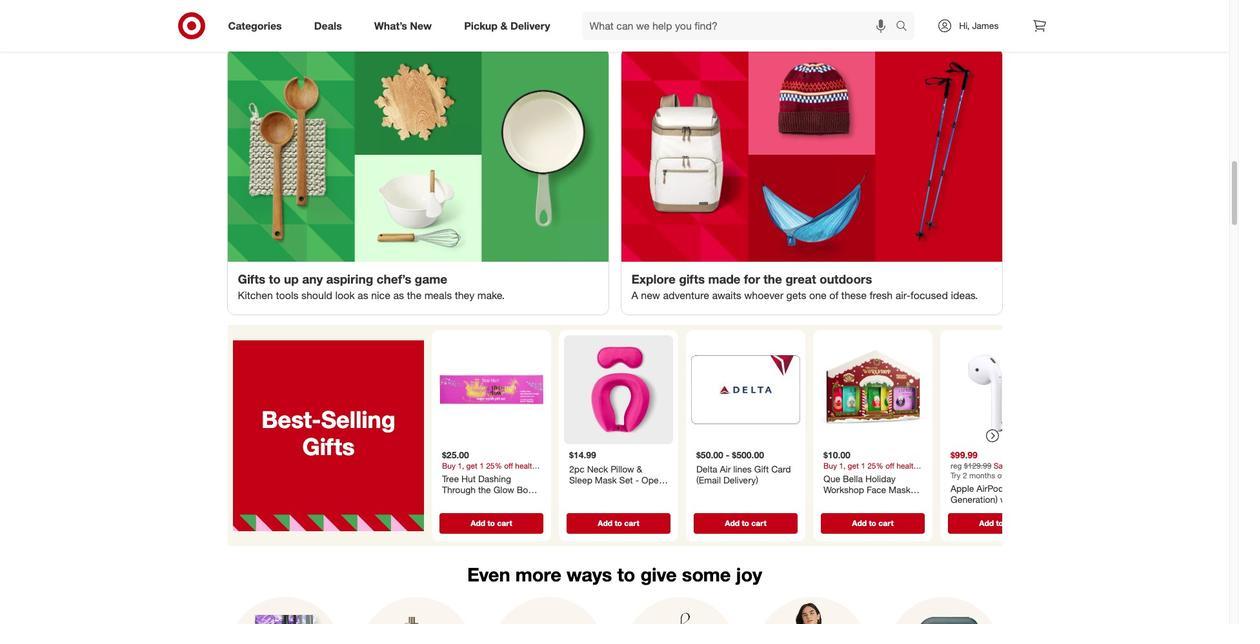 Task type: vqa. For each thing, say whether or not it's contained in the screenshot.
50CT SHATTER-RESISTANT ROUND CHRISTMAS TREE ORNAMENT SET - WONDERSHOP™ image
no



Task type: locate. For each thing, give the bounding box(es) containing it.
add to cart button down delivery)
[[694, 513, 798, 534]]

mask down neck
[[595, 475, 617, 486]]

0 horizontal spatial mask
[[595, 475, 617, 486]]

adventure
[[663, 289, 709, 302]]

add to cart button down story™️
[[567, 513, 670, 534]]

2 vertical spatial -
[[502, 496, 506, 507]]

give
[[641, 563, 677, 587]]

add to cart button for que bella holiday workshop face mask gift set – 2.5 fl oz/6pc
[[821, 513, 925, 534]]

the up whoever
[[764, 272, 782, 287]]

pickup
[[464, 19, 498, 32]]

2 horizontal spatial gift
[[823, 496, 838, 507]]

1 horizontal spatial for
[[744, 272, 760, 287]]

selling
[[321, 406, 395, 434]]

1 horizontal spatial the
[[478, 485, 491, 496]]

3 add to cart button from the left
[[694, 513, 798, 534]]

the inside "gifts to up any aspiring chef's game kitchen tools should look as nice as the meals they make."
[[407, 289, 422, 302]]

for left pups
[[532, 0, 544, 12]]

explore gifts made for the great outdoors a new adventure awaits whoever gets one of these fresh air-focused ideas.
[[632, 272, 978, 302]]

with
[[483, 0, 502, 12], [1000, 494, 1017, 505]]

3 cart from the left
[[751, 519, 766, 528]]

gifts
[[238, 272, 265, 287], [302, 433, 354, 461]]

to down tree hut dashing through the glow body scrub gift set - 54oz/3ct
[[487, 519, 495, 528]]

0 horizontal spatial gifts
[[238, 272, 265, 287]]

focused
[[911, 289, 948, 302]]

& right pillow
[[637, 464, 642, 475]]

set down the glow
[[486, 496, 500, 507]]

gift
[[754, 464, 769, 475], [469, 496, 483, 507], [823, 496, 838, 507]]

kitchen
[[238, 289, 273, 302]]

2 add to cart from the left
[[598, 519, 639, 528]]

1 vertical spatial the
[[407, 289, 422, 302]]

to for tree hut dashing through the glow body scrub gift set - 54oz/3ct
[[487, 519, 495, 528]]

to down $14.99 2pc neck pillow & sleep mask set - open story™️
[[615, 519, 622, 528]]

set
[[619, 475, 633, 486], [486, 496, 500, 507], [841, 496, 854, 507]]

with up pickup
[[483, 0, 502, 12]]

0 vertical spatial -
[[726, 450, 730, 461]]

set inside $14.99 2pc neck pillow & sleep mask set - open story™️
[[619, 475, 633, 486]]

4 add from the left
[[852, 519, 867, 528]]

james
[[973, 20, 999, 31]]

1 vertical spatial gifts
[[302, 433, 354, 461]]

add for apple airpods (2nd generation) with charging case
[[979, 519, 994, 528]]

categories link
[[217, 12, 298, 40]]

cart down $14.99 2pc neck pillow & sleep mask set - open story™️
[[624, 519, 639, 528]]

add to cart down tree hut dashing through the glow body scrub gift set - 54oz/3ct
[[471, 519, 512, 528]]

gift down workshop
[[823, 496, 838, 507]]

0 horizontal spatial for
[[532, 0, 544, 12]]

oz/6pc
[[887, 496, 915, 507]]

new
[[410, 19, 432, 32]]

airpods
[[977, 483, 1008, 494]]

$14.99
[[569, 450, 596, 461]]

they
[[455, 289, 475, 302]]

What can we help you find? suggestions appear below search field
[[582, 12, 900, 40]]

1 vertical spatial with
[[1000, 494, 1017, 505]]

1 vertical spatial -
[[635, 475, 639, 486]]

54oz/3ct
[[442, 507, 477, 518]]

0 horizontal spatial with
[[483, 0, 502, 12]]

for up whoever
[[744, 272, 760, 287]]

cart for apple airpods (2nd generation) with charging case
[[1006, 519, 1021, 528]]

to for delta air lines gift card (email delivery)
[[742, 519, 749, 528]]

the for through
[[478, 485, 491, 496]]

add to cart for delta air lines gift card (email delivery)
[[725, 519, 766, 528]]

cart for delta air lines gift card (email delivery)
[[751, 519, 766, 528]]

set inside tree hut dashing through the glow body scrub gift set - 54oz/3ct
[[486, 496, 500, 507]]

5 add to cart button from the left
[[948, 513, 1052, 534]]

& right pickup
[[501, 19, 508, 32]]

ideas.
[[951, 289, 978, 302]]

bella
[[843, 473, 863, 484]]

0 horizontal spatial as
[[358, 289, 368, 302]]

add for que bella holiday workshop face mask gift set – 2.5 fl oz/6pc
[[852, 519, 867, 528]]

chef's
[[377, 272, 411, 287]]

2 cart from the left
[[624, 519, 639, 528]]

what's
[[374, 19, 407, 32]]

2 horizontal spatial the
[[764, 272, 782, 287]]

gift up 54oz/3ct
[[469, 496, 483, 507]]

3 add from the left
[[725, 519, 740, 528]]

to down 2.5
[[869, 519, 876, 528]]

$99.99 reg $129.99 sale
[[951, 450, 1009, 471]]

5 add to cart from the left
[[979, 519, 1021, 528]]

gift inside que bella holiday workshop face mask gift set – 2.5 fl oz/6pc
[[823, 496, 838, 507]]

1 horizontal spatial gifts
[[302, 433, 354, 461]]

set down pillow
[[619, 475, 633, 486]]

1 add from the left
[[471, 519, 485, 528]]

cart down fl
[[879, 519, 894, 528]]

0 vertical spatial &
[[501, 19, 508, 32]]

gift right lines
[[754, 464, 769, 475]]

add
[[471, 519, 485, 528], [598, 519, 612, 528], [725, 519, 740, 528], [852, 519, 867, 528], [979, 519, 994, 528]]

$50.00
[[696, 450, 723, 461]]

0 vertical spatial with
[[483, 0, 502, 12]]

the inside tree hut dashing through the glow body scrub gift set - 54oz/3ct
[[478, 485, 491, 496]]

carousel region
[[228, 325, 1060, 547]]

2 vertical spatial the
[[478, 485, 491, 496]]

mask up oz/6pc
[[889, 485, 911, 496]]

cart down 'case'
[[1006, 519, 1021, 528]]

their
[[359, 0, 380, 12]]

0 horizontal spatial gift
[[469, 496, 483, 507]]

2 add from the left
[[598, 519, 612, 528]]

add down 54oz/3ct
[[471, 519, 485, 528]]

even
[[467, 563, 510, 587]]

0 horizontal spatial &
[[501, 19, 508, 32]]

the
[[764, 272, 782, 287], [407, 289, 422, 302], [478, 485, 491, 496]]

1 vertical spatial for
[[744, 272, 760, 287]]

1 horizontal spatial with
[[1000, 494, 1017, 505]]

people)
[[382, 0, 417, 12]]

to for que bella holiday workshop face mask gift set – 2.5 fl oz/6pc
[[869, 519, 876, 528]]

set down workshop
[[841, 496, 854, 507]]

cart for tree hut dashing through the glow body scrub gift set - 54oz/3ct
[[497, 519, 512, 528]]

add to cart down 2.5
[[852, 519, 894, 528]]

cart down delivery)
[[751, 519, 766, 528]]

add to cart button
[[439, 513, 543, 534], [567, 513, 670, 534], [694, 513, 798, 534], [821, 513, 925, 534], [948, 513, 1052, 534]]

1 as from the left
[[358, 289, 368, 302]]

add to cart button down 2.5
[[821, 513, 925, 534]]

scrub
[[442, 496, 466, 507]]

gifts inside "gifts to up any aspiring chef's game kitchen tools should look as nice as the meals they make."
[[238, 272, 265, 287]]

1 horizontal spatial &
[[637, 464, 642, 475]]

1 horizontal spatial gift
[[754, 464, 769, 475]]

2 horizontal spatial -
[[726, 450, 730, 461]]

1 vertical spatial &
[[637, 464, 642, 475]]

delivery)
[[723, 475, 758, 486]]

should
[[301, 289, 332, 302]]

2 add to cart button from the left
[[567, 513, 670, 534]]

4 add to cart button from the left
[[821, 513, 925, 534]]

4 add to cart from the left
[[852, 519, 894, 528]]

to down delivery)
[[742, 519, 749, 528]]

- up the air
[[726, 450, 730, 461]]

- left open
[[635, 475, 639, 486]]

the down dashing
[[478, 485, 491, 496]]

& cats.
[[238, 12, 269, 25]]

the inside the explore gifts made for the great outdoors a new adventure awaits whoever gets one of these fresh air-focused ideas.
[[764, 272, 782, 287]]

add to cart for 2pc neck pillow & sleep mask set - open story™️
[[598, 519, 639, 528]]

add down $14.99 2pc neck pillow & sleep mask set - open story™️
[[598, 519, 612, 528]]

add down –
[[852, 519, 867, 528]]

generation)
[[951, 494, 998, 505]]

2pc
[[569, 464, 584, 475]]

to down 'case'
[[996, 519, 1004, 528]]

hi, james
[[960, 20, 999, 31]]

add down 'case'
[[979, 519, 994, 528]]

to left up
[[269, 272, 281, 287]]

meals
[[425, 289, 452, 302]]

set for pillow
[[619, 475, 633, 486]]

make your fuzzy fam (and their people) even happier with picks for pups & cats.
[[238, 0, 571, 25]]

aspiring
[[326, 272, 373, 287]]

que
[[823, 473, 840, 484]]

categories
[[228, 19, 282, 32]]

4 cart from the left
[[879, 519, 894, 528]]

add to cart button down the glow
[[439, 513, 543, 534]]

add to cart button down generation)
[[948, 513, 1052, 534]]

holiday
[[865, 473, 896, 484]]

mask
[[595, 475, 617, 486], [889, 485, 911, 496]]

5 cart from the left
[[1006, 519, 1021, 528]]

1 horizontal spatial -
[[635, 475, 639, 486]]

the down the game
[[407, 289, 422, 302]]

gift inside $50.00 - $500.00 delta air lines gift card (email delivery)
[[754, 464, 769, 475]]

$25.00
[[442, 450, 469, 461]]

neck
[[587, 464, 608, 475]]

add for 2pc neck pillow & sleep mask set - open story™️
[[598, 519, 612, 528]]

1 add to cart from the left
[[471, 519, 512, 528]]

add down delivery)
[[725, 519, 740, 528]]

2 horizontal spatial set
[[841, 496, 854, 507]]

add for delta air lines gift card (email delivery)
[[725, 519, 740, 528]]

deals link
[[303, 12, 358, 40]]

reg
[[951, 461, 962, 471]]

as left nice
[[358, 289, 368, 302]]

with up 'case'
[[1000, 494, 1017, 505]]

1 cart from the left
[[497, 519, 512, 528]]

0 vertical spatial gifts
[[238, 272, 265, 287]]

add to cart down 'case'
[[979, 519, 1021, 528]]

hi,
[[960, 20, 970, 31]]

to
[[269, 272, 281, 287], [487, 519, 495, 528], [615, 519, 622, 528], [742, 519, 749, 528], [869, 519, 876, 528], [996, 519, 1004, 528], [618, 563, 636, 587]]

add to cart button for delta air lines gift card (email delivery)
[[694, 513, 798, 534]]

add to cart down $14.99 2pc neck pillow & sleep mask set - open story™️
[[598, 519, 639, 528]]

0 vertical spatial the
[[764, 272, 782, 287]]

$99.99
[[951, 450, 978, 461]]

0 horizontal spatial set
[[486, 496, 500, 507]]

3 add to cart from the left
[[725, 519, 766, 528]]

gifts inside best-selling gifts
[[302, 433, 354, 461]]

add to cart button for tree hut dashing through the glow body scrub gift set - 54oz/3ct
[[439, 513, 543, 534]]

some
[[682, 563, 731, 587]]

cart down tree hut dashing through the glow body scrub gift set - 54oz/3ct
[[497, 519, 512, 528]]

0 vertical spatial for
[[532, 0, 544, 12]]

cart for que bella holiday workshop face mask gift set – 2.5 fl oz/6pc
[[879, 519, 894, 528]]

as down chef's
[[393, 289, 404, 302]]

what's new link
[[363, 12, 448, 40]]

- inside $14.99 2pc neck pillow & sleep mask set - open story™️
[[635, 475, 639, 486]]

0 horizontal spatial the
[[407, 289, 422, 302]]

best-
[[261, 406, 321, 434]]

cart for 2pc neck pillow & sleep mask set - open story™️
[[624, 519, 639, 528]]

set inside que bella holiday workshop face mask gift set – 2.5 fl oz/6pc
[[841, 496, 854, 507]]

add to cart down delivery)
[[725, 519, 766, 528]]

1 horizontal spatial set
[[619, 475, 633, 486]]

1 horizontal spatial as
[[393, 289, 404, 302]]

ways
[[567, 563, 612, 587]]

pickup & delivery
[[464, 19, 550, 32]]

deals
[[314, 19, 342, 32]]

0 horizontal spatial -
[[502, 496, 506, 507]]

any
[[302, 272, 323, 287]]

1 add to cart button from the left
[[439, 513, 543, 534]]

glow
[[493, 485, 514, 496]]

1 horizontal spatial mask
[[889, 485, 911, 496]]

- down the glow
[[502, 496, 506, 507]]

5 add from the left
[[979, 519, 994, 528]]



Task type: describe. For each thing, give the bounding box(es) containing it.
nice
[[371, 289, 391, 302]]

- inside $50.00 - $500.00 delta air lines gift card (email delivery)
[[726, 450, 730, 461]]

(2nd
[[1011, 483, 1029, 494]]

a
[[632, 289, 638, 302]]

delta
[[696, 464, 717, 475]]

make
[[238, 0, 263, 12]]

gift for $50.00 - $500.00 delta air lines gift card (email delivery)
[[754, 464, 769, 475]]

gift for que bella holiday workshop face mask gift set – 2.5 fl oz/6pc
[[823, 496, 838, 507]]

best-selling gifts
[[261, 406, 395, 461]]

mask inside que bella holiday workshop face mask gift set – 2.5 fl oz/6pc
[[889, 485, 911, 496]]

air
[[720, 464, 731, 475]]

to left give
[[618, 563, 636, 587]]

new
[[641, 289, 660, 302]]

fresh
[[870, 289, 893, 302]]

explore
[[632, 272, 676, 287]]

add to cart for apple airpods (2nd generation) with charging case
[[979, 519, 1021, 528]]

up
[[284, 272, 299, 287]]

with inside apple airpods (2nd generation) with charging case
[[1000, 494, 1017, 505]]

delta air lines gift card (email delivery) image
[[691, 336, 800, 445]]

search
[[890, 20, 922, 33]]

gifts
[[679, 272, 705, 287]]

add to cart button for 2pc neck pillow & sleep mask set - open story™️
[[567, 513, 670, 534]]

fl
[[880, 496, 885, 507]]

tree hut dashing through the glow body scrub gift set - 54oz/3ct
[[442, 473, 538, 518]]

–
[[857, 496, 862, 507]]

tree hut dashing through the glow body scrub gift set - 54oz/3ct image
[[437, 336, 546, 445]]

delivery
[[511, 19, 550, 32]]

add to cart for que bella holiday workshop face mask gift set – 2.5 fl oz/6pc
[[852, 519, 894, 528]]

fuzzy
[[289, 0, 313, 12]]

workshop
[[823, 485, 864, 496]]

one
[[810, 289, 827, 302]]

game
[[415, 272, 448, 287]]

case
[[990, 506, 1011, 517]]

dashing
[[478, 473, 511, 484]]

gifts to up any aspiring chef's game kitchen tools should look as nice as the meals they make.
[[238, 272, 505, 302]]

que bella holiday workshop face mask gift set – 2.5 fl oz/6pc image
[[818, 336, 927, 445]]

$14.99 2pc neck pillow & sleep mask set - open story™️
[[569, 450, 664, 497]]

made
[[708, 272, 741, 287]]

2 as from the left
[[393, 289, 404, 302]]

add to cart button for apple airpods (2nd generation) with charging case
[[948, 513, 1052, 534]]

of
[[830, 289, 839, 302]]

pillow
[[611, 464, 634, 475]]

for inside "make your fuzzy fam (and their people) even happier with picks for pups & cats."
[[532, 0, 544, 12]]

apple airpods (2nd generation) with charging case image
[[945, 336, 1055, 445]]

hut
[[461, 473, 476, 484]]

to for apple airpods (2nd generation) with charging case
[[996, 519, 1004, 528]]

sleep
[[569, 475, 592, 486]]

gets
[[787, 289, 807, 302]]

$500.00
[[732, 450, 764, 461]]

2.5
[[865, 496, 877, 507]]

$129.99
[[964, 461, 992, 471]]

the for for
[[764, 272, 782, 287]]

body
[[517, 485, 538, 496]]

these
[[842, 289, 867, 302]]

$50.00 - $500.00 delta air lines gift card (email delivery)
[[696, 450, 791, 486]]

search button
[[890, 12, 922, 43]]

your
[[266, 0, 286, 12]]

que bella holiday workshop face mask gift set – 2.5 fl oz/6pc
[[823, 473, 915, 507]]

with inside "make your fuzzy fam (and their people) even happier with picks for pups & cats."
[[483, 0, 502, 12]]

sale
[[994, 461, 1009, 471]]

& inside $14.99 2pc neck pillow & sleep mask set - open story™️
[[637, 464, 642, 475]]

open
[[641, 475, 664, 486]]

awaits
[[712, 289, 742, 302]]

picks
[[505, 0, 529, 12]]

set for workshop
[[841, 496, 854, 507]]

add for tree hut dashing through the glow body scrub gift set - 54oz/3ct
[[471, 519, 485, 528]]

pups
[[547, 0, 571, 12]]

whoever
[[744, 289, 784, 302]]

joy
[[736, 563, 763, 587]]

tools
[[276, 289, 299, 302]]

story™️
[[569, 486, 595, 497]]

2pc neck pillow & sleep mask set - open story™️ image
[[564, 336, 673, 445]]

more
[[516, 563, 562, 587]]

card
[[771, 464, 791, 475]]

add to cart for tree hut dashing through the glow body scrub gift set - 54oz/3ct
[[471, 519, 512, 528]]

(email
[[696, 475, 721, 486]]

gift inside tree hut dashing through the glow body scrub gift set - 54oz/3ct
[[469, 496, 483, 507]]

fam
[[316, 0, 333, 12]]

make.
[[478, 289, 505, 302]]

even
[[420, 0, 442, 12]]

even more ways to give some joy
[[467, 563, 763, 587]]

mask inside $14.99 2pc neck pillow & sleep mask set - open story™️
[[595, 475, 617, 486]]

to for 2pc neck pillow & sleep mask set - open story™️
[[615, 519, 622, 528]]

- inside tree hut dashing through the glow body scrub gift set - 54oz/3ct
[[502, 496, 506, 507]]

for inside the explore gifts made for the great outdoors a new adventure awaits whoever gets one of these fresh air-focused ideas.
[[744, 272, 760, 287]]

(and
[[336, 0, 356, 12]]

apple airpods (2nd generation) with charging case
[[951, 483, 1029, 517]]

lines
[[733, 464, 752, 475]]

through
[[442, 485, 476, 496]]

make your fuzzy fam (and their people) even happier with picks for pups & cats. link
[[228, 0, 608, 37]]

look
[[335, 289, 355, 302]]

apple
[[951, 483, 974, 494]]

to inside "gifts to up any aspiring chef's game kitchen tools should look as nice as the meals they make."
[[269, 272, 281, 287]]



